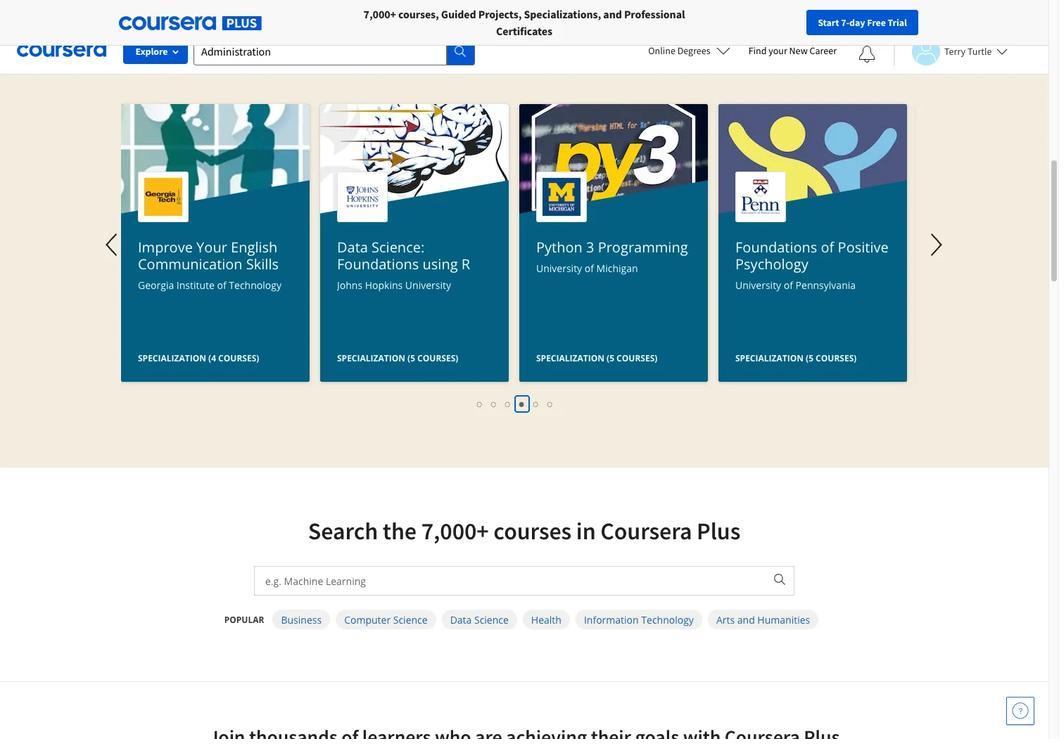 Task type: locate. For each thing, give the bounding box(es) containing it.
(5 inside foundations of positive psychology . university of pennsylvania. specialization (5 courses) element
[[806, 353, 814, 365]]

1 specialization from the left
[[138, 353, 206, 365]]

university inside python 3 programming university of michigan
[[536, 262, 582, 275]]

search
[[308, 517, 378, 546]]

4 courses) from the left
[[816, 353, 857, 365]]

2 horizontal spatial university
[[736, 279, 781, 292]]

1 horizontal spatial and
[[737, 613, 755, 627]]

2 courses) from the left
[[417, 353, 458, 365]]

4
[[519, 398, 525, 411]]

university down using
[[405, 279, 451, 292]]

python 3 programming. university of michigan. specialization (5 courses) element
[[519, 104, 708, 492]]

4 button
[[515, 396, 529, 412]]

1 specialization (5 courses) from the left
[[337, 353, 458, 365]]

business
[[281, 613, 322, 627]]

1 vertical spatial 7,000+
[[421, 517, 489, 546]]

technology right information
[[641, 613, 694, 627]]

certificates
[[496, 24, 552, 38]]

4 specialization from the left
[[736, 353, 804, 365]]

1 horizontal spatial 3
[[586, 238, 594, 257]]

science inside button
[[393, 613, 428, 627]]

and right arts
[[737, 613, 755, 627]]

specialization (5 courses) for using
[[337, 353, 458, 365]]

coursera
[[621, 34, 740, 73], [601, 517, 692, 546]]

2
[[491, 398, 497, 411]]

foundations up pennsylvania
[[736, 238, 817, 257]]

0 horizontal spatial plus
[[697, 517, 741, 546]]

science
[[393, 613, 428, 627], [474, 613, 509, 627]]

start 7-day free trial
[[818, 16, 907, 29]]

and
[[603, 7, 622, 21], [737, 613, 755, 627]]

courses) for skills
[[218, 353, 259, 365]]

foundations inside foundations of positive psychology university of pennsylvania
[[736, 238, 817, 257]]

7,000+ left courses,
[[364, 7, 396, 21]]

of down the psychology
[[784, 279, 793, 292]]

see what you can learn with coursera plus
[[246, 34, 803, 73]]

specializations,
[[524, 7, 601, 21]]

list
[[128, 396, 902, 412]]

computer
[[344, 613, 391, 627]]

banner navigation
[[11, 0, 396, 39]]

1 vertical spatial technology
[[641, 613, 694, 627]]

What do you want to learn? text field
[[194, 37, 447, 65]]

2 horizontal spatial specialization (5 courses)
[[736, 353, 857, 365]]

your
[[769, 44, 787, 57]]

1 horizontal spatial plus
[[746, 34, 803, 73]]

Search the 7,000+ courses in Coursera Plus text field
[[255, 567, 765, 595]]

arts
[[716, 613, 735, 627]]

learn
[[481, 34, 550, 73]]

0 horizontal spatial for
[[116, 7, 132, 21]]

1 science from the left
[[393, 613, 428, 627]]

1 vertical spatial 3
[[505, 398, 511, 411]]

1 horizontal spatial science
[[474, 613, 509, 627]]

you
[[373, 34, 422, 73]]

for
[[116, 7, 132, 21], [208, 7, 224, 21]]

2 horizontal spatial (5
[[806, 353, 814, 365]]

1 courses) from the left
[[218, 353, 259, 365]]

search the 7,000+ courses in coursera plus
[[308, 517, 741, 546]]

2 for from the left
[[208, 7, 224, 21]]

3 specialization from the left
[[536, 353, 605, 365]]

3 courses) from the left
[[617, 353, 658, 365]]

for universities
[[208, 7, 281, 21]]

0 horizontal spatial and
[[603, 7, 622, 21]]

2 specialization from the left
[[337, 353, 405, 365]]

for left the universities
[[208, 7, 224, 21]]

data up johns
[[337, 238, 368, 257]]

terry turtle
[[945, 45, 992, 57]]

data down search the 7,000+ courses in coursera plus text box
[[450, 613, 472, 627]]

0 vertical spatial 7,000+
[[364, 7, 396, 21]]

1 (5 from the left
[[408, 353, 415, 365]]

university inside data science: foundations using r johns hopkins university
[[405, 279, 451, 292]]

improve your english communication skills. georgia institute of technology. specialization (4 courses) element
[[121, 104, 310, 492]]

1 horizontal spatial technology
[[641, 613, 694, 627]]

0 horizontal spatial data
[[337, 238, 368, 257]]

data inside data science: foundations using r johns hopkins university
[[337, 238, 368, 257]]

0 horizontal spatial 3
[[505, 398, 511, 411]]

(5 for university
[[806, 353, 814, 365]]

coursera right in
[[601, 517, 692, 546]]

specialization (5 courses) for psychology
[[736, 353, 857, 365]]

data inside button
[[450, 613, 472, 627]]

(5 inside data science: foundations using r. johns hopkins university. specialization (5 courses) element
[[408, 353, 415, 365]]

data
[[337, 238, 368, 257], [450, 613, 472, 627]]

2 (5 from the left
[[607, 353, 614, 365]]

7,000+ inside 7,000+ courses, guided projects, specializations, and professional certificates
[[364, 7, 396, 21]]

coursera image
[[17, 40, 106, 62]]

university down the psychology
[[736, 279, 781, 292]]

7,000+
[[364, 7, 396, 21], [421, 517, 489, 546]]

university inside foundations of positive psychology university of pennsylvania
[[736, 279, 781, 292]]

university down python
[[536, 262, 582, 275]]

specialization for communication
[[138, 353, 206, 365]]

(5
[[408, 353, 415, 365], [607, 353, 614, 365], [806, 353, 814, 365]]

businesses
[[134, 7, 186, 21]]

2 science from the left
[[474, 613, 509, 627]]

7,000+ courses, guided projects, specializations, and professional certificates
[[364, 7, 685, 38]]

psychology
[[736, 255, 809, 274]]

3
[[586, 238, 594, 257], [505, 398, 511, 411]]

explore
[[135, 45, 168, 58]]

0 vertical spatial 3
[[586, 238, 594, 257]]

pennsylvania
[[796, 279, 856, 292]]

and left professional
[[603, 7, 622, 21]]

6
[[548, 398, 553, 411]]

universities
[[226, 7, 281, 21]]

None search field
[[194, 37, 475, 65]]

courses)
[[218, 353, 259, 365], [417, 353, 458, 365], [617, 353, 658, 365], [816, 353, 857, 365]]

3 left 4 button
[[505, 398, 511, 411]]

specialization for using
[[337, 353, 405, 365]]

business button
[[273, 610, 330, 630]]

0 vertical spatial technology
[[229, 279, 282, 292]]

coursera down professional
[[621, 34, 740, 73]]

specialization for psychology
[[736, 353, 804, 365]]

arts and humanities button
[[708, 610, 819, 630]]

0 horizontal spatial 7,000+
[[364, 7, 396, 21]]

what
[[300, 34, 367, 73]]

1 horizontal spatial (5
[[607, 353, 614, 365]]

terry
[[945, 45, 966, 57]]

courses) for university
[[816, 353, 857, 365]]

3 specialization (5 courses) from the left
[[736, 353, 857, 365]]

skills
[[246, 255, 279, 274]]

1 horizontal spatial specialization (5 courses)
[[536, 353, 658, 365]]

health button
[[523, 610, 570, 630]]

0 vertical spatial data
[[337, 238, 368, 257]]

science inside button
[[474, 613, 509, 627]]

3 right python
[[586, 238, 594, 257]]

3 (5 from the left
[[806, 353, 814, 365]]

1 button
[[473, 396, 487, 412]]

university
[[536, 262, 582, 275], [405, 279, 451, 292], [736, 279, 781, 292]]

professional
[[624, 7, 685, 21]]

5 button
[[529, 396, 543, 412]]

of left michigan
[[585, 262, 594, 275]]

data science
[[450, 613, 509, 627]]

0 vertical spatial and
[[603, 7, 622, 21]]

plus
[[746, 34, 803, 73], [697, 517, 741, 546]]

data science button
[[442, 610, 517, 630]]

georgia
[[138, 279, 174, 292]]

0 horizontal spatial science
[[393, 613, 428, 627]]

0 horizontal spatial (5
[[408, 353, 415, 365]]

terry turtle button
[[894, 37, 1008, 65]]

career
[[810, 44, 837, 57]]

1 vertical spatial data
[[450, 613, 472, 627]]

1 vertical spatial plus
[[697, 517, 741, 546]]

2 specialization (5 courses) from the left
[[536, 353, 658, 365]]

7,000+ right the
[[421, 517, 489, 546]]

next slide image
[[920, 228, 954, 262]]

specialization (4 courses)
[[138, 353, 259, 365]]

science:
[[372, 238, 425, 257]]

foundations up hopkins
[[337, 255, 419, 274]]

specialization for university
[[536, 353, 605, 365]]

of right institute
[[217, 279, 226, 292]]

0 vertical spatial plus
[[746, 34, 803, 73]]

technology
[[229, 279, 282, 292], [641, 613, 694, 627]]

information technology
[[584, 613, 694, 627]]

(5 inside python 3 programming. university of michigan. specialization (5 courses) element
[[607, 353, 614, 365]]

1 for from the left
[[116, 7, 132, 21]]

governments
[[319, 7, 385, 21]]

1 horizontal spatial for
[[208, 7, 224, 21]]

0 horizontal spatial specialization (5 courses)
[[337, 353, 458, 365]]

0 horizontal spatial foundations
[[337, 255, 419, 274]]

1 horizontal spatial foundations
[[736, 238, 817, 257]]

of
[[821, 238, 834, 257], [585, 262, 594, 275], [217, 279, 226, 292], [784, 279, 793, 292]]

1 vertical spatial and
[[737, 613, 755, 627]]

science right computer
[[393, 613, 428, 627]]

0 horizontal spatial technology
[[229, 279, 282, 292]]

foundations
[[736, 238, 817, 257], [337, 255, 419, 274]]

science down search the 7,000+ courses in coursera plus text box
[[474, 613, 509, 627]]

1 horizontal spatial university
[[536, 262, 582, 275]]

explore button
[[123, 39, 188, 64]]

technology down skills
[[229, 279, 282, 292]]

the
[[383, 517, 417, 546]]

for left businesses
[[116, 7, 132, 21]]

popular
[[224, 614, 264, 626]]

0 horizontal spatial university
[[405, 279, 451, 292]]

find your new career link
[[742, 42, 844, 60]]

courses
[[494, 517, 572, 546]]

find
[[749, 44, 767, 57]]

see
[[246, 34, 294, 73]]

1 horizontal spatial data
[[450, 613, 472, 627]]



Task type: describe. For each thing, give the bounding box(es) containing it.
online degrees button
[[637, 35, 742, 66]]

courses) for of
[[617, 353, 658, 365]]

english
[[231, 238, 278, 257]]

humanities
[[758, 613, 810, 627]]

start 7-day free trial button
[[807, 10, 919, 35]]

show notifications image
[[859, 46, 876, 63]]

online
[[648, 44, 676, 57]]

(5 for of
[[607, 353, 614, 365]]

(4
[[208, 353, 216, 365]]

0 vertical spatial coursera
[[621, 34, 740, 73]]

can
[[428, 34, 475, 73]]

technology inside improve your english communication skills georgia institute of technology
[[229, 279, 282, 292]]

positive
[[838, 238, 889, 257]]

foundations of positive psychology . university of pennsylvania. specialization (5 courses) element
[[719, 104, 907, 492]]

and inside 7,000+ courses, guided projects, specializations, and professional certificates
[[603, 7, 622, 21]]

free
[[867, 16, 886, 29]]

and inside button
[[737, 613, 755, 627]]

your
[[196, 238, 227, 257]]

degrees
[[678, 44, 711, 57]]

foundations inside data science: foundations using r johns hopkins university
[[337, 255, 419, 274]]

governments link
[[298, 0, 390, 28]]

science for computer science
[[393, 613, 428, 627]]

r
[[462, 255, 470, 274]]

trial
[[888, 16, 907, 29]]

foundations of positive psychology university of pennsylvania
[[736, 238, 889, 292]]

(5 for r
[[408, 353, 415, 365]]

data for science
[[450, 613, 472, 627]]

6 button
[[543, 396, 557, 412]]

information
[[584, 613, 639, 627]]

specialization (5 courses) for university
[[536, 353, 658, 365]]

for for businesses
[[116, 7, 132, 21]]

1 vertical spatial coursera
[[601, 517, 692, 546]]

previous slide image
[[96, 228, 130, 262]]

of inside python 3 programming university of michigan
[[585, 262, 594, 275]]

7-
[[841, 16, 850, 29]]

find your new career
[[749, 44, 837, 57]]

courses) for r
[[417, 353, 458, 365]]

projects,
[[478, 7, 522, 21]]

hopkins
[[365, 279, 403, 292]]

of left positive
[[821, 238, 834, 257]]

institute
[[177, 279, 215, 292]]

computer science
[[344, 613, 428, 627]]

1
[[477, 398, 483, 411]]

health
[[531, 613, 562, 627]]

help center image
[[1012, 703, 1029, 720]]

guided
[[441, 7, 476, 21]]

using
[[423, 255, 458, 274]]

online degrees
[[648, 44, 711, 57]]

courses,
[[398, 7, 439, 21]]

data science: foundations using r johns hopkins university
[[337, 238, 470, 292]]

1 horizontal spatial 7,000+
[[421, 517, 489, 546]]

michigan
[[597, 262, 638, 275]]

python 3 programming university of michigan
[[536, 238, 688, 275]]

programming
[[598, 238, 688, 257]]

science for data science
[[474, 613, 509, 627]]

technology inside button
[[641, 613, 694, 627]]

in
[[576, 517, 596, 546]]

data for science:
[[337, 238, 368, 257]]

python
[[536, 238, 583, 257]]

3 inside python 3 programming university of michigan
[[586, 238, 594, 257]]

improve your english communication skills georgia institute of technology
[[138, 238, 282, 292]]

3 inside button
[[505, 398, 511, 411]]

arts and humanities
[[716, 613, 810, 627]]

data science: foundations using r. johns hopkins university. specialization (5 courses) element
[[320, 104, 509, 492]]

improve
[[138, 238, 193, 257]]

3 button
[[501, 396, 515, 412]]

for for universities
[[208, 7, 224, 21]]

turtle
[[968, 45, 992, 57]]

communication
[[138, 255, 243, 274]]

coursera plus image
[[119, 16, 262, 30]]

2 button
[[487, 396, 501, 412]]

computer science button
[[336, 610, 436, 630]]

johns
[[337, 279, 363, 292]]

list containing 1
[[128, 396, 902, 412]]

new
[[789, 44, 808, 57]]

for businesses
[[116, 7, 186, 21]]

information technology button
[[576, 610, 702, 630]]

with
[[556, 34, 615, 73]]

start
[[818, 16, 839, 29]]

of inside improve your english communication skills georgia institute of technology
[[217, 279, 226, 292]]

day
[[850, 16, 865, 29]]

5
[[534, 398, 539, 411]]



Task type: vqa. For each thing, say whether or not it's contained in the screenshot.


